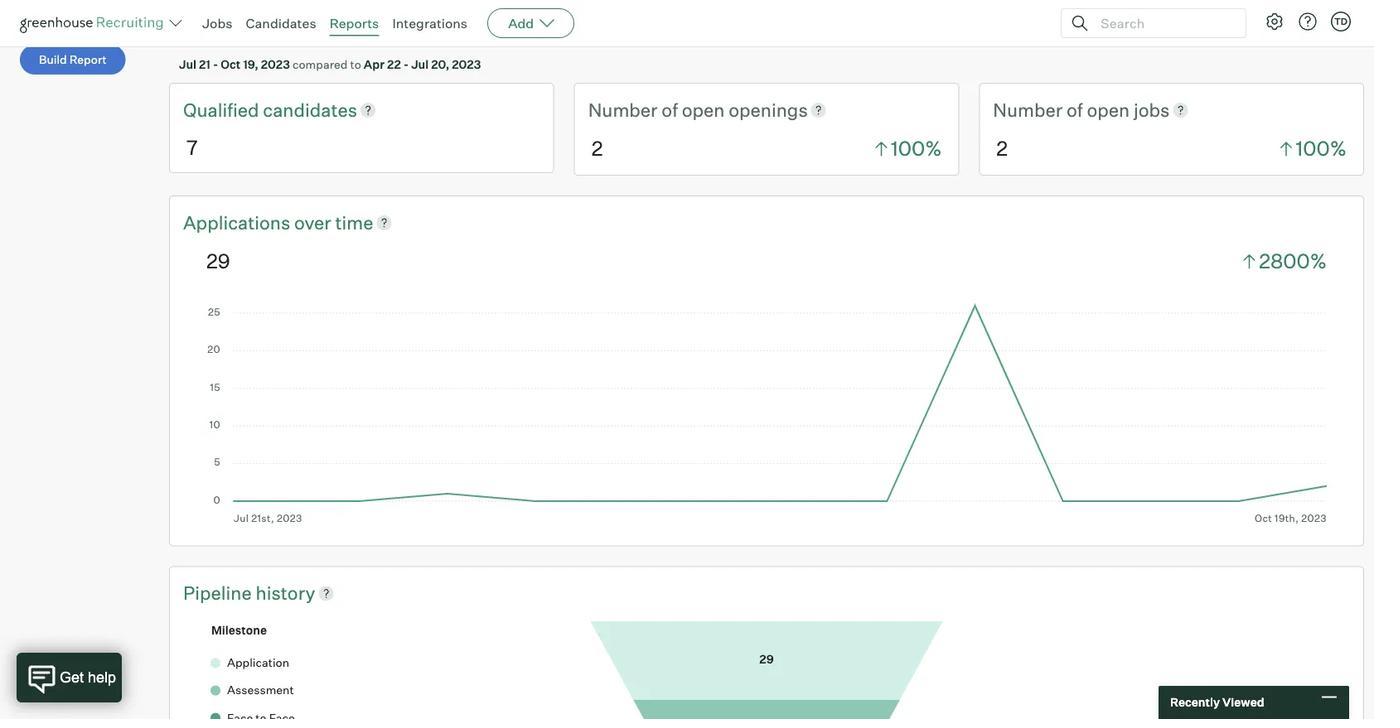 Task type: describe. For each thing, give the bounding box(es) containing it.
last
[[434, 13, 458, 28]]

last 90 days
[[434, 13, 504, 28]]

days
[[478, 13, 504, 28]]

reports link
[[330, 15, 379, 31]]

oct
[[221, 57, 241, 71]]

qualified link
[[183, 97, 263, 123]]

viewed
[[1222, 695, 1264, 710]]

open for openings
[[682, 98, 725, 121]]

1 jul from the left
[[179, 57, 196, 71]]

integrations link
[[392, 15, 468, 31]]

history
[[256, 582, 315, 604]]

time link
[[335, 210, 373, 235]]

milestone
[[211, 623, 267, 637]]

number for openings
[[588, 98, 658, 121]]

openings
[[729, 98, 808, 121]]

2 for openings
[[592, 136, 603, 161]]

reports
[[79, 3, 125, 20]]

last 90 days button
[[415, 6, 523, 36]]

essential reports link
[[20, 2, 146, 22]]

candidates link
[[246, 15, 316, 31]]

20,
[[431, 57, 449, 71]]

add button
[[487, 8, 575, 38]]

1 - from the left
[[213, 57, 218, 71]]

integrations
[[392, 15, 468, 31]]

29
[[206, 248, 230, 273]]

qualified
[[183, 98, 263, 121]]

jobs
[[1134, 98, 1170, 121]]

100% for jobs
[[1296, 136, 1347, 161]]

open for jobs
[[1087, 98, 1130, 121]]

2800%
[[1259, 248, 1327, 273]]

2 2023 from the left
[[452, 57, 481, 71]]

all primary recruiters
[[552, 13, 666, 28]]

90
[[460, 13, 475, 28]]

build report
[[39, 52, 107, 67]]

of for openings
[[662, 98, 678, 121]]

22
[[387, 57, 401, 71]]

essential reports
[[20, 3, 125, 20]]

reports
[[330, 15, 379, 31]]

td
[[1334, 16, 1348, 27]]

pipeline
[[183, 582, 256, 604]]

over link
[[294, 210, 335, 235]]

compared
[[293, 57, 348, 71]]

all for all departments
[[299, 13, 313, 28]]

Search text field
[[1097, 11, 1231, 35]]

time
[[335, 211, 373, 234]]

all offices
[[198, 13, 251, 28]]

2 - from the left
[[404, 57, 409, 71]]

2 jul from the left
[[411, 57, 429, 71]]



Task type: vqa. For each thing, say whether or not it's contained in the screenshot.
Foodies
no



Task type: locate. For each thing, give the bounding box(es) containing it.
1 horizontal spatial all
[[299, 13, 313, 28]]

100%
[[891, 136, 942, 161], [1296, 136, 1347, 161]]

1 horizontal spatial jul
[[411, 57, 429, 71]]

0 horizontal spatial all
[[198, 13, 212, 28]]

jobs link
[[202, 15, 232, 31]]

jobs
[[202, 15, 232, 31]]

0 horizontal spatial open
[[682, 98, 725, 121]]

all for all offices
[[198, 13, 212, 28]]

7
[[186, 135, 198, 160]]

applications
[[183, 211, 290, 234]]

2023 right "19,"
[[261, 57, 290, 71]]

2 2 from the left
[[997, 136, 1008, 161]]

build
[[39, 52, 67, 67]]

all departments button
[[280, 6, 405, 36]]

1 horizontal spatial 2
[[997, 136, 1008, 161]]

to
[[350, 57, 361, 71]]

over
[[294, 211, 331, 234]]

-
[[213, 57, 218, 71], [404, 57, 409, 71]]

2 open from the left
[[1087, 98, 1130, 121]]

of for jobs
[[1067, 98, 1083, 121]]

1 open from the left
[[682, 98, 725, 121]]

all departments
[[299, 13, 386, 28]]

2 100% from the left
[[1296, 136, 1347, 161]]

1 2 from the left
[[592, 136, 603, 161]]

1 horizontal spatial -
[[404, 57, 409, 71]]

configure image
[[1265, 12, 1285, 31]]

1 horizontal spatial of
[[1067, 98, 1083, 121]]

number of open for jobs
[[993, 98, 1134, 121]]

offices
[[215, 13, 251, 28]]

candidates
[[246, 15, 316, 31]]

td button
[[1331, 12, 1351, 31]]

applications link
[[183, 210, 294, 235]]

build report button
[[20, 45, 126, 75]]

candidates link
[[263, 97, 357, 123]]

jul 21 - oct 19, 2023 compared to apr 22 - jul 20, 2023
[[179, 57, 481, 71]]

- right 21
[[213, 57, 218, 71]]

3 all from the left
[[552, 13, 566, 28]]

2 horizontal spatial all
[[552, 13, 566, 28]]

all inside all primary recruiters button
[[552, 13, 566, 28]]

all offices button
[[179, 6, 270, 36]]

- right 22
[[404, 57, 409, 71]]

2 of from the left
[[1067, 98, 1083, 121]]

0 horizontal spatial of
[[662, 98, 678, 121]]

primary
[[569, 13, 611, 28]]

greenhouse recruiting image
[[20, 13, 169, 33]]

1 horizontal spatial 2023
[[452, 57, 481, 71]]

2 for jobs
[[997, 136, 1008, 161]]

all left primary
[[552, 13, 566, 28]]

recently
[[1170, 695, 1220, 710]]

2 all from the left
[[299, 13, 313, 28]]

open
[[682, 98, 725, 121], [1087, 98, 1130, 121]]

jul left 21
[[179, 57, 196, 71]]

0 horizontal spatial -
[[213, 57, 218, 71]]

report
[[69, 52, 107, 67]]

all left offices
[[198, 13, 212, 28]]

all for all primary recruiters
[[552, 13, 566, 28]]

0 horizontal spatial number
[[588, 98, 658, 121]]

1 all from the left
[[198, 13, 212, 28]]

2 number of open from the left
[[993, 98, 1134, 121]]

100% for openings
[[891, 136, 942, 161]]

applications over
[[183, 211, 335, 234]]

of
[[662, 98, 678, 121], [1067, 98, 1083, 121]]

add
[[508, 15, 534, 31]]

number
[[588, 98, 658, 121], [993, 98, 1063, 121]]

all inside all departments button
[[299, 13, 313, 28]]

0 horizontal spatial 2023
[[261, 57, 290, 71]]

1 100% from the left
[[891, 136, 942, 161]]

19,
[[243, 57, 258, 71]]

1 horizontal spatial number of open
[[993, 98, 1134, 121]]

0 horizontal spatial 100%
[[891, 136, 942, 161]]

pipeline link
[[183, 580, 256, 606]]

2 number from the left
[[993, 98, 1063, 121]]

0 horizontal spatial number of open
[[588, 98, 729, 121]]

2
[[592, 136, 603, 161], [997, 136, 1008, 161]]

0 horizontal spatial 2
[[592, 136, 603, 161]]

open left openings
[[682, 98, 725, 121]]

1 number of open from the left
[[588, 98, 729, 121]]

all inside all offices button
[[198, 13, 212, 28]]

1 horizontal spatial 100%
[[1296, 136, 1347, 161]]

departments
[[315, 13, 386, 28]]

td button
[[1328, 8, 1354, 35]]

jul
[[179, 57, 196, 71], [411, 57, 429, 71]]

1 of from the left
[[662, 98, 678, 121]]

number of open
[[588, 98, 729, 121], [993, 98, 1134, 121]]

all primary recruiters button
[[533, 6, 685, 36]]

essential
[[20, 3, 77, 20]]

all
[[198, 13, 212, 28], [299, 13, 313, 28], [552, 13, 566, 28]]

recruiters
[[614, 13, 666, 28]]

apr
[[364, 57, 385, 71]]

number for jobs
[[993, 98, 1063, 121]]

jul left 20,
[[411, 57, 429, 71]]

history link
[[256, 580, 315, 606]]

1 horizontal spatial open
[[1087, 98, 1130, 121]]

all left departments
[[299, 13, 313, 28]]

1 horizontal spatial number
[[993, 98, 1063, 121]]

21
[[199, 57, 211, 71]]

0 horizontal spatial jul
[[179, 57, 196, 71]]

candidates
[[263, 98, 357, 121]]

1 2023 from the left
[[261, 57, 290, 71]]

open left jobs
[[1087, 98, 1130, 121]]

xychart image
[[206, 301, 1327, 524]]

recently viewed
[[1170, 695, 1264, 710]]

number of open for openings
[[588, 98, 729, 121]]

1 number from the left
[[588, 98, 658, 121]]

2023 right 20,
[[452, 57, 481, 71]]

2023
[[261, 57, 290, 71], [452, 57, 481, 71]]



